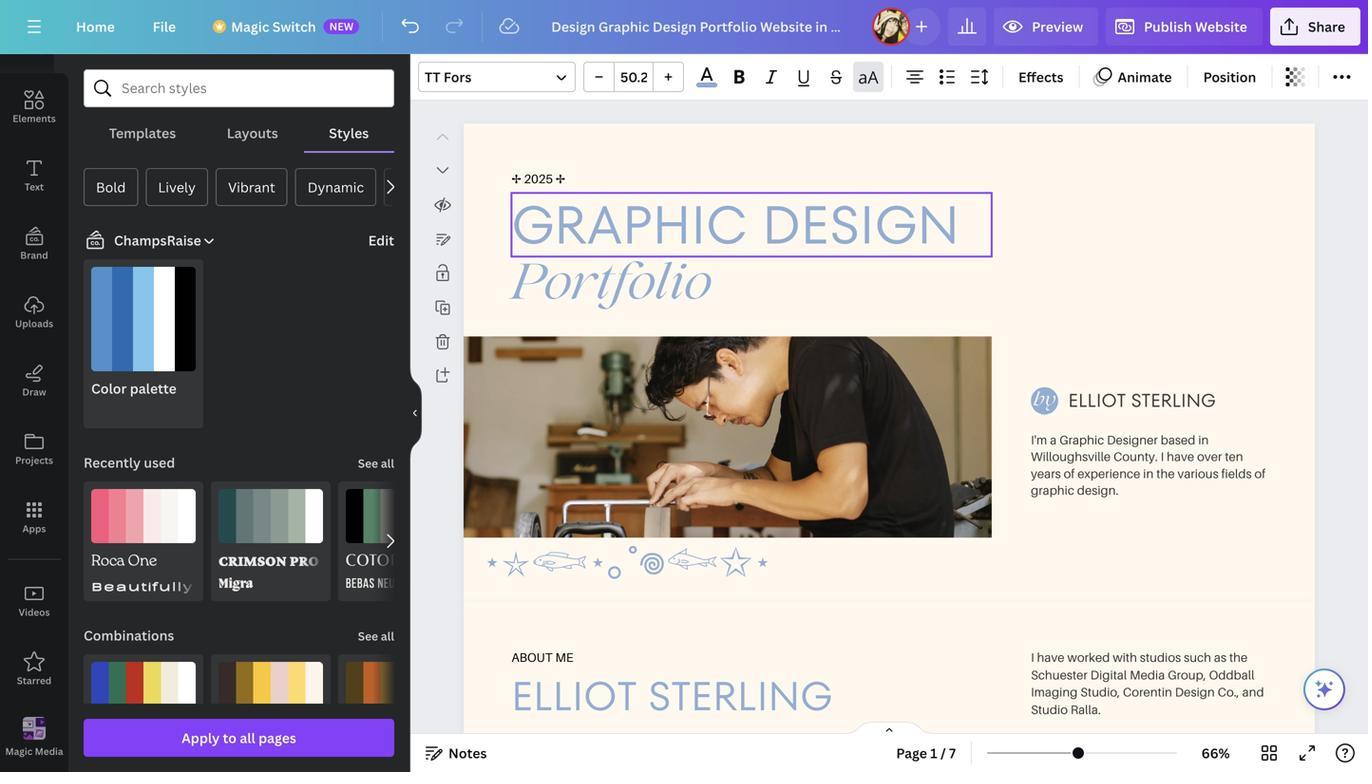 Task type: vqa. For each thing, say whether or not it's contained in the screenshot.
first "See all" from the top
yes



Task type: locate. For each thing, give the bounding box(es) containing it.
all left hide image
[[381, 456, 394, 471]]

elliot down me at the left of page
[[512, 668, 637, 725]]

0 horizontal spatial in
[[1144, 466, 1154, 481]]

in
[[1199, 433, 1210, 448], [1144, 466, 1154, 481]]

magic left switch
[[231, 18, 269, 36]]

brand button
[[0, 210, 68, 279]]

home
[[76, 18, 115, 36]]

vibrant button
[[216, 168, 288, 206]]

see for combinations
[[358, 629, 378, 644]]

1 horizontal spatial i
[[1161, 449, 1165, 464]]

1 vertical spatial see all button
[[356, 617, 396, 655]]

the right as
[[1230, 650, 1248, 665]]

1 vertical spatial graphic
[[1060, 433, 1105, 448]]

main menu bar
[[0, 0, 1369, 54]]

ten
[[1226, 449, 1244, 464]]

sterling
[[649, 668, 833, 725]]

design button
[[0, 5, 68, 73]]

0 horizontal spatial the
[[1157, 466, 1175, 481]]

media up corentin
[[1130, 668, 1166, 683]]

color
[[91, 380, 127, 398]]

in up over
[[1199, 433, 1210, 448]]

elliot right 'by'
[[1069, 388, 1127, 414]]

corentin
[[1124, 685, 1173, 700]]

see down bebas
[[358, 629, 378, 644]]

2 see from the top
[[358, 629, 378, 644]]

0 vertical spatial graphic
[[512, 188, 748, 262]]

as
[[1215, 650, 1227, 665]]

tt
[[425, 68, 441, 86]]

/
[[941, 745, 946, 763]]

uploads
[[15, 317, 53, 330]]

1 vertical spatial have
[[1038, 650, 1065, 665]]

starred
[[17, 675, 52, 688]]

see
[[358, 456, 378, 471], [358, 629, 378, 644]]

2025
[[524, 171, 553, 186]]

of right fields on the right of the page
[[1255, 466, 1266, 481]]

all right to
[[240, 730, 255, 748]]

draw
[[22, 386, 46, 399]]

✢ right 2025
[[556, 171, 566, 186]]

preview button
[[994, 8, 1099, 46]]

1 vertical spatial magic
[[5, 745, 33, 758]]

page 1 / 7
[[897, 745, 956, 763]]

design inside button
[[18, 44, 50, 57]]

have down based
[[1167, 449, 1195, 464]]

elements
[[13, 112, 56, 125]]

1 of from the left
[[1064, 466, 1075, 481]]

Search styles search field
[[122, 70, 356, 106]]

1 horizontal spatial design
[[763, 188, 960, 262]]

1 horizontal spatial media
[[1130, 668, 1166, 683]]

0 vertical spatial design
[[18, 44, 50, 57]]

effects
[[1019, 68, 1064, 86]]

see all left hide image
[[358, 456, 394, 471]]

animate
[[1118, 68, 1173, 86]]

pages
[[259, 730, 296, 748]]

champsraise button
[[76, 229, 217, 252]]

based
[[1161, 433, 1196, 448]]

elliot
[[1069, 388, 1127, 414], [512, 668, 637, 725]]

graphic up portfolio
[[512, 188, 748, 262]]

2 of from the left
[[1255, 466, 1266, 481]]

✢ left 2025
[[512, 171, 522, 186]]

see all button left hide image
[[356, 444, 396, 482]]

elliot sterling
[[512, 668, 833, 725]]

champsraise
[[114, 231, 201, 250]]

publish
[[1145, 18, 1193, 36]]

see left hide image
[[358, 456, 378, 471]]

elliot for elliot sterling
[[512, 668, 637, 725]]

1 vertical spatial i
[[1031, 650, 1035, 665]]

imaging
[[1031, 685, 1078, 700]]

1 horizontal spatial ✢
[[556, 171, 566, 186]]

bold button
[[84, 168, 138, 206]]

1 see from the top
[[358, 456, 378, 471]]

sans
[[296, 578, 347, 594]]

i down based
[[1161, 449, 1165, 464]]

2 see all button from the top
[[356, 617, 396, 655]]

1 horizontal spatial in
[[1199, 433, 1210, 448]]

1 horizontal spatial elliot
[[1069, 388, 1127, 414]]

1 horizontal spatial of
[[1255, 466, 1266, 481]]

apply
[[182, 730, 220, 748]]

me
[[556, 650, 574, 665]]

media down starred
[[35, 745, 63, 758]]

edit
[[368, 231, 394, 250]]

roca
[[91, 552, 125, 575]]

digital
[[1091, 668, 1128, 683]]

#8badd6 image
[[697, 83, 717, 87]]

about me
[[512, 650, 574, 665]]

magic down starred
[[5, 745, 33, 758]]

0 horizontal spatial magic
[[5, 745, 33, 758]]

have up schuester
[[1038, 650, 1065, 665]]

magic for magic switch
[[231, 18, 269, 36]]

file button
[[138, 8, 191, 46]]

0 horizontal spatial ✢
[[512, 171, 522, 186]]

graphic up willoughsville
[[1060, 433, 1105, 448]]

see all
[[358, 456, 394, 471], [358, 629, 394, 644]]

projects button
[[0, 415, 68, 484]]

templates
[[109, 124, 176, 142]]

all down neue
[[381, 629, 394, 644]]

1 vertical spatial see
[[358, 629, 378, 644]]

1 vertical spatial design
[[763, 188, 960, 262]]

publish website button
[[1107, 8, 1263, 46]]

projects
[[15, 454, 53, 467]]

see all down neue
[[358, 629, 394, 644]]

1 horizontal spatial graphic
[[1060, 433, 1105, 448]]

color palette button
[[84, 260, 203, 429]]

1 vertical spatial all
[[381, 629, 394, 644]]

1 horizontal spatial the
[[1230, 650, 1248, 665]]

notes
[[449, 745, 487, 763]]

0 vertical spatial media
[[1130, 668, 1166, 683]]

0 horizontal spatial graphic
[[512, 188, 748, 262]]

apps
[[22, 523, 46, 536]]

1 see all from the top
[[358, 456, 394, 471]]

group,
[[1168, 668, 1207, 683]]

0 horizontal spatial i
[[1031, 650, 1035, 665]]

graphic inside i'm a graphic designer based in willoughsville county. i have over ten years of experience in the various fields of graphic design.
[[1060, 433, 1105, 448]]

1 vertical spatial elliot
[[512, 668, 637, 725]]

1 vertical spatial media
[[35, 745, 63, 758]]

1 vertical spatial see all
[[358, 629, 394, 644]]

magic inside main menu bar
[[231, 18, 269, 36]]

uploads button
[[0, 279, 68, 347]]

– – number field
[[621, 68, 647, 86]]

0 horizontal spatial have
[[1038, 650, 1065, 665]]

2 horizontal spatial design
[[1176, 685, 1216, 700]]

the left various
[[1157, 466, 1175, 481]]

videos button
[[0, 567, 68, 636]]

see all button down neue
[[356, 617, 396, 655]]

cotoris
[[346, 552, 416, 571]]

0 vertical spatial all
[[381, 456, 394, 471]]

of down willoughsville
[[1064, 466, 1075, 481]]

all inside button
[[240, 730, 255, 748]]

1 horizontal spatial have
[[1167, 449, 1195, 464]]

magic for magic media
[[5, 745, 33, 758]]

i inside i have worked with studios such as the schuester digital media group, oddball imaging studio, corentin design co., and studio ralla.
[[1031, 650, 1035, 665]]

0 vertical spatial see all button
[[356, 444, 396, 482]]

1 horizontal spatial magic
[[231, 18, 269, 36]]

i up schuester
[[1031, 650, 1035, 665]]

dynamic button
[[295, 168, 377, 206]]

2 see all from the top
[[358, 629, 394, 644]]

page 1 / 7 button
[[889, 739, 964, 769]]

combinations button
[[82, 617, 176, 655]]

magic inside magic media button
[[5, 745, 33, 758]]

0 vertical spatial the
[[1157, 466, 1175, 481]]

have
[[1167, 449, 1195, 464], [1038, 650, 1065, 665]]

roca one beautifully delicious sans
[[91, 552, 347, 594]]

layouts
[[227, 124, 278, 142]]

have inside i have worked with studios such as the schuester digital media group, oddball imaging studio, corentin design co., and studio ralla.
[[1038, 650, 1065, 665]]

0 horizontal spatial design
[[18, 44, 50, 57]]

0 vertical spatial have
[[1167, 449, 1195, 464]]

fors
[[444, 68, 472, 86]]

lively button
[[146, 168, 208, 206]]

one
[[128, 552, 157, 575]]

group
[[584, 62, 684, 92]]

in down county.
[[1144, 466, 1154, 481]]

0 vertical spatial see all
[[358, 456, 394, 471]]

design
[[18, 44, 50, 57], [763, 188, 960, 262], [1176, 685, 1216, 700]]

bebas
[[346, 579, 375, 592]]

tt fors
[[425, 68, 472, 86]]

0 vertical spatial see
[[358, 456, 378, 471]]

1 see all button from the top
[[356, 444, 396, 482]]

delicious
[[200, 578, 290, 594]]

portfolio
[[512, 264, 712, 312]]

0 vertical spatial magic
[[231, 18, 269, 36]]

1 vertical spatial the
[[1230, 650, 1248, 665]]

apply "toy store" style image
[[91, 663, 196, 766]]

2 vertical spatial design
[[1176, 685, 1216, 700]]

to
[[223, 730, 237, 748]]

0 vertical spatial i
[[1161, 449, 1165, 464]]

design.
[[1078, 483, 1119, 498]]

66% button
[[1185, 739, 1247, 769]]

bold
[[96, 178, 126, 196]]

design inside i have worked with studios such as the schuester digital media group, oddball imaging studio, corentin design co., and studio ralla.
[[1176, 685, 1216, 700]]

experience
[[1078, 466, 1141, 481]]

i
[[1161, 449, 1165, 464], [1031, 650, 1035, 665]]

0 horizontal spatial media
[[35, 745, 63, 758]]

2 vertical spatial all
[[240, 730, 255, 748]]

apps button
[[0, 484, 68, 552]]

such
[[1185, 650, 1212, 665]]

0 horizontal spatial of
[[1064, 466, 1075, 481]]

apply "lemon meringue" style image
[[219, 663, 323, 766]]

templates button
[[84, 115, 201, 151]]

elliot for elliot sterling
[[1069, 388, 1127, 414]]

0 vertical spatial elliot
[[1069, 388, 1127, 414]]

0 horizontal spatial elliot
[[512, 668, 637, 725]]



Task type: describe. For each thing, give the bounding box(es) containing it.
elements button
[[0, 73, 68, 142]]

2 ✢ from the left
[[556, 171, 566, 186]]

i have worked with studios such as the schuester digital media group, oddball imaging studio, corentin design co., and studio ralla.
[[1031, 650, 1265, 717]]

designer
[[1108, 433, 1159, 448]]

various
[[1178, 466, 1219, 481]]

i'm a graphic designer based in willoughsville county. i have over ten years of experience in the various fields of graphic design.
[[1031, 433, 1266, 498]]

co.,
[[1218, 685, 1240, 700]]

text button
[[0, 142, 68, 210]]

file
[[153, 18, 176, 36]]

1
[[931, 745, 938, 763]]

brand
[[20, 249, 48, 262]]

beautifully
[[91, 578, 194, 594]]

have inside i'm a graphic designer based in willoughsville county. i have over ten years of experience in the various fields of graphic design.
[[1167, 449, 1195, 464]]

see all for recently used
[[358, 456, 394, 471]]

i'm
[[1031, 433, 1048, 448]]

publish website
[[1145, 18, 1248, 36]]

ralla.
[[1071, 703, 1102, 717]]

share
[[1309, 18, 1346, 36]]

pro
[[290, 553, 319, 570]]

preview
[[1032, 18, 1084, 36]]

styles
[[329, 124, 369, 142]]

see for recently used
[[358, 456, 378, 471]]

color palette
[[91, 380, 177, 398]]

about
[[512, 650, 553, 665]]

studio
[[1031, 703, 1068, 717]]

the inside i have worked with studios such as the schuester digital media group, oddball imaging studio, corentin design co., and studio ralla.
[[1230, 650, 1248, 665]]

apply to all pages
[[182, 730, 296, 748]]

position button
[[1196, 62, 1265, 92]]

new
[[330, 19, 354, 33]]

tt fors button
[[418, 62, 576, 92]]

recently
[[84, 454, 141, 472]]

see all for combinations
[[358, 629, 394, 644]]

all for combinations
[[381, 629, 394, 644]]

share button
[[1271, 8, 1361, 46]]

7
[[950, 745, 956, 763]]

magic switch
[[231, 18, 316, 36]]

canva assistant image
[[1314, 679, 1337, 702]]

animate button
[[1088, 62, 1180, 92]]

a
[[1051, 433, 1057, 448]]

home link
[[61, 8, 130, 46]]

✢ 2025 ✢
[[512, 171, 566, 186]]

used
[[144, 454, 175, 472]]

with
[[1113, 650, 1138, 665]]

website
[[1196, 18, 1248, 36]]

crimson
[[219, 553, 287, 570]]

text
[[25, 181, 44, 193]]

switch
[[273, 18, 316, 36]]

side panel tab list
[[0, 5, 68, 773]]

worked
[[1068, 650, 1111, 665]]

position
[[1204, 68, 1257, 86]]

oddball
[[1210, 668, 1255, 683]]

recently used button
[[82, 444, 177, 482]]

show pages image
[[844, 721, 935, 737]]

lively
[[158, 178, 196, 196]]

graphic
[[1031, 483, 1075, 498]]

edit button
[[368, 230, 394, 251]]

recently used
[[84, 454, 175, 472]]

0 vertical spatial in
[[1199, 433, 1210, 448]]

videos
[[19, 606, 50, 619]]

1 ✢ from the left
[[512, 171, 522, 186]]

palette
[[130, 380, 177, 398]]

styles button
[[304, 115, 394, 151]]

apply to all pages button
[[84, 720, 394, 758]]

graphic design
[[512, 188, 960, 262]]

page
[[897, 745, 928, 763]]

by
[[1034, 392, 1056, 411]]

i inside i'm a graphic designer based in willoughsville county. i have over ten years of experience in the various fields of graphic design.
[[1161, 449, 1165, 464]]

media inside magic media button
[[35, 745, 63, 758]]

starred button
[[0, 636, 68, 704]]

dynamic
[[308, 178, 364, 196]]

#8badd6 image
[[697, 83, 717, 87]]

see all button for recently used
[[356, 444, 396, 482]]

schuester
[[1031, 668, 1088, 683]]

see all button for combinations
[[356, 617, 396, 655]]

sterling
[[1132, 388, 1216, 414]]

media inside i have worked with studios such as the schuester digital media group, oddball imaging studio, corentin design co., and studio ralla.
[[1130, 668, 1166, 683]]

Design title text field
[[536, 8, 865, 46]]

studios
[[1141, 650, 1182, 665]]

effects button
[[1011, 62, 1072, 92]]

county.
[[1114, 449, 1159, 464]]

draw button
[[0, 347, 68, 415]]

1 vertical spatial in
[[1144, 466, 1154, 481]]

hide image
[[410, 368, 422, 459]]

magic media button
[[0, 704, 68, 773]]

all for recently used
[[381, 456, 394, 471]]

and
[[1243, 685, 1265, 700]]

combinations
[[84, 627, 174, 645]]

66%
[[1202, 745, 1231, 763]]

the inside i'm a graphic designer based in willoughsville county. i have over ten years of experience in the various fields of graphic design.
[[1157, 466, 1175, 481]]



